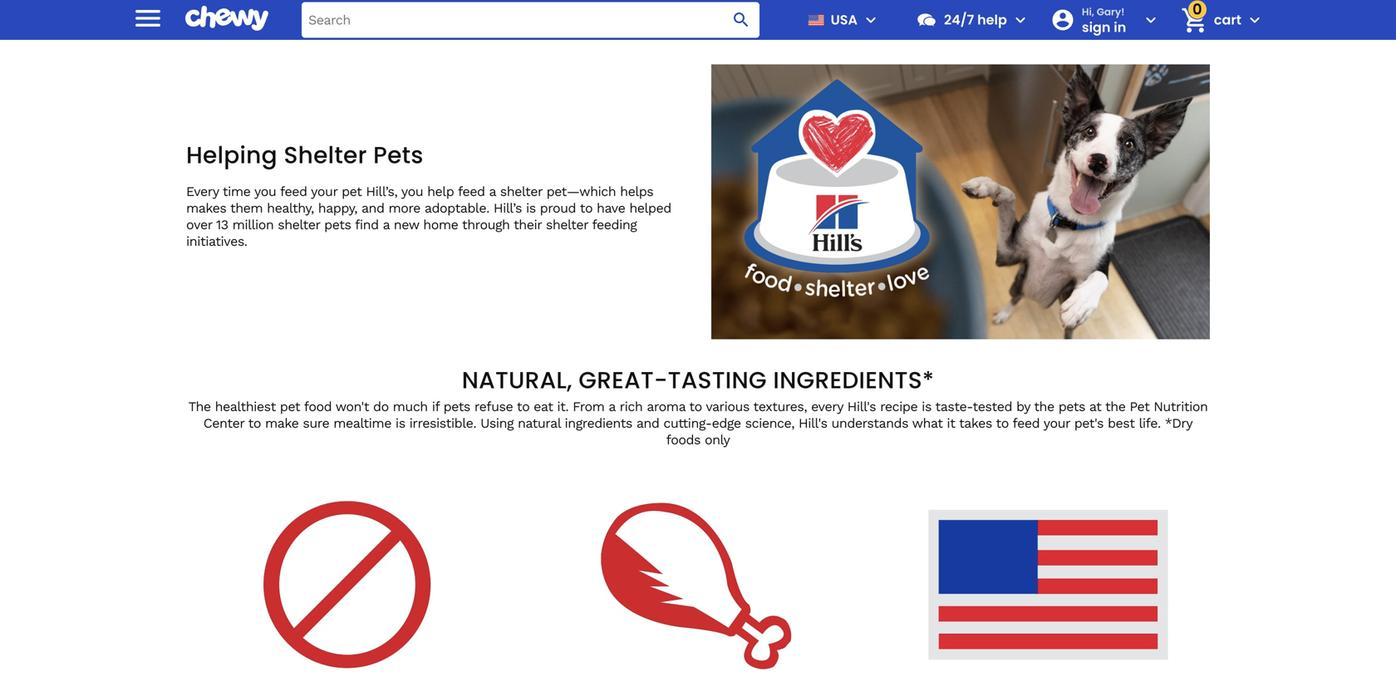 Task type: describe. For each thing, give the bounding box(es) containing it.
healthy,
[[267, 200, 314, 216]]

pet
[[1130, 399, 1150, 415]]

shelter
[[284, 139, 367, 172]]

helping shelter pets
[[186, 139, 424, 172]]

menu image
[[861, 10, 881, 30]]

irresistible.
[[409, 416, 476, 431]]

24/7 help
[[944, 10, 1007, 29]]

million
[[232, 217, 274, 233]]

find
[[355, 217, 379, 233]]

chewy support image
[[916, 9, 938, 31]]

a inside natural, great-tasting ingredients* the healthiest pet food won't do much if pets refuse to eat it. from a rich aroma to various textures, every hill's recipe is taste-tested by the pets at the pet nutrition center to make sure mealtime is irresistible. using natural ingredients and cutting-edge science, hill's understands what it takes to feed your pet's best life.                                                                                  *dry foods only
[[609, 399, 616, 415]]

nutrition
[[1154, 399, 1208, 415]]

0 horizontal spatial hill's
[[799, 416, 828, 431]]

your inside every time you feed your pet hill's, you help feed a shelter pet—which helps makes them healthy, happy, and more adoptable. hill's is proud to have helped over 13 million shelter pets find a new home through their shelter feeding initiatives.
[[311, 184, 338, 199]]

account menu image
[[1141, 10, 1161, 30]]

foods inside natural, great-tasting ingredients* the healthiest pet food won't do much if pets refuse to eat it. from a rich aroma to various textures, every hill's recipe is taste-tested by the pets at the pet nutrition center to make sure mealtime is irresistible. using natural ingredients and cutting-edge science, hill's understands what it takes to feed your pet's best life.                                                                                  *dry foods only
[[666, 432, 701, 448]]

hill's,
[[366, 184, 398, 199]]

ingredients
[[565, 416, 632, 431]]

pet—which
[[547, 184, 616, 199]]

the
[[188, 399, 211, 415]]

healthiest
[[215, 399, 276, 415]]

sure
[[303, 416, 329, 431]]

pets inside every time you feed your pet hill's, you help feed a shelter pet—which helps makes them healthy, happy, and more adoptable. hill's is proud to have helped over 13 million shelter pets find a new home through their shelter feeding initiatives.
[[324, 217, 351, 233]]

to down healthiest
[[248, 416, 261, 431]]

help menu image
[[1011, 10, 1031, 30]]

24/7 help link
[[909, 0, 1007, 40]]

help inside every time you feed your pet hill's, you help feed a shelter pet—which helps makes them healthy, happy, and more adoptable. hill's is proud to have helped over 13 million shelter pets find a new home through their shelter feeding initiatives.
[[427, 184, 454, 199]]

0 horizontal spatial shelter
[[278, 217, 320, 233]]

cart menu image
[[1245, 10, 1265, 30]]

it.
[[557, 399, 569, 415]]

from
[[573, 399, 605, 415]]

1 the from the left
[[1034, 399, 1055, 415]]

through
[[462, 217, 510, 233]]

13
[[216, 217, 228, 233]]

in
[[1114, 18, 1127, 36]]

have
[[597, 200, 625, 216]]

to inside every time you feed your pet hill's, you help feed a shelter pet—which helps makes them healthy, happy, and more adoptable. hill's is proud to have helped over 13 million shelter pets find a new home through their shelter feeding initiatives.
[[580, 200, 593, 216]]

cart
[[1214, 10, 1242, 29]]

2 you from the left
[[401, 184, 423, 199]]

only inside natural, great-tasting ingredients* the healthiest pet food won't do much if pets refuse to eat it. from a rich aroma to various textures, every hill's recipe is taste-tested by the pets at the pet nutrition center to make sure mealtime is irresistible. using natural ingredients and cutting-edge science, hill's understands what it takes to feed your pet's best life.                                                                                  *dry foods only
[[705, 432, 730, 448]]

natural, great-tasting ingredients* the healthiest pet food won't do much if pets refuse to eat it. from a rich aroma to various textures, every hill's recipe is taste-tested by the pets at the pet nutrition center to make sure mealtime is irresistible. using natural ingredients and cutting-edge science, hill's understands what it takes to feed your pet's best life.                                                                                  *dry foods only
[[188, 364, 1208, 448]]

help inside 24/7 help link
[[978, 10, 1007, 29]]

adoptable.
[[425, 200, 490, 216]]

best
[[1108, 416, 1135, 431]]

life.
[[1139, 416, 1161, 431]]

1 horizontal spatial hill's
[[848, 399, 876, 415]]

helping
[[186, 139, 278, 172]]

1 horizontal spatial pets
[[444, 399, 470, 415]]

helps
[[620, 184, 654, 199]]

at
[[1090, 399, 1102, 415]]

pet inside every time you feed your pet hill's, you help feed a shelter pet—which helps makes them healthy, happy, and more adoptable. hill's is proud to have helped over 13 million shelter pets find a new home through their shelter feeding initiatives.
[[342, 184, 362, 199]]

various
[[706, 399, 750, 415]]

feeding
[[592, 217, 637, 233]]

Search text field
[[302, 2, 760, 38]]

using
[[481, 416, 514, 431]]

taste-
[[936, 399, 973, 415]]

if
[[432, 399, 439, 415]]

pet inside natural, great-tasting ingredients* the healthiest pet food won't do much if pets refuse to eat it. from a rich aroma to various textures, every hill's recipe is taste-tested by the pets at the pet nutrition center to make sure mealtime is irresistible. using natural ingredients and cutting-edge science, hill's understands what it takes to feed your pet's best life.                                                                                  *dry foods only
[[280, 399, 300, 415]]

0 horizontal spatial *dry
[[651, 8, 678, 24]]

refuse
[[475, 399, 513, 415]]

rich
[[620, 399, 643, 415]]

ingredients*
[[773, 364, 935, 397]]

1 horizontal spatial shelter
[[500, 184, 543, 199]]

recipe
[[880, 399, 918, 415]]

2 horizontal spatial is
[[922, 399, 932, 415]]

Product search field
[[302, 2, 760, 38]]

home
[[423, 217, 458, 233]]

menu image
[[131, 1, 165, 35]]



Task type: vqa. For each thing, say whether or not it's contained in the screenshot.
rich
yes



Task type: locate. For each thing, give the bounding box(es) containing it.
1 vertical spatial is
[[922, 399, 932, 415]]

shelter down proud on the top left of the page
[[546, 217, 588, 233]]

1 vertical spatial help
[[427, 184, 454, 199]]

time
[[223, 184, 251, 199]]

feed up healthy,
[[280, 184, 307, 199]]

takes
[[959, 416, 992, 431]]

initiatives.
[[186, 234, 247, 249]]

over
[[186, 217, 212, 233]]

0 vertical spatial a
[[489, 184, 496, 199]]

mealtime
[[334, 416, 391, 431]]

foods
[[682, 8, 716, 24], [666, 432, 701, 448]]

you up more
[[401, 184, 423, 199]]

natural
[[518, 416, 561, 431]]

1 vertical spatial foods
[[666, 432, 701, 448]]

1 vertical spatial and
[[637, 416, 660, 431]]

edge
[[712, 416, 741, 431]]

0 horizontal spatial pet
[[280, 399, 300, 415]]

1 you from the left
[[254, 184, 276, 199]]

happy,
[[318, 200, 357, 216]]

submit search image
[[731, 10, 751, 30]]

0 vertical spatial and
[[362, 200, 384, 216]]

hill's down every
[[799, 416, 828, 431]]

help left the 'help menu' icon on the top of the page
[[978, 10, 1007, 29]]

them
[[230, 200, 263, 216]]

0 horizontal spatial you
[[254, 184, 276, 199]]

shelter up hill's
[[500, 184, 543, 199]]

feed
[[280, 184, 307, 199], [458, 184, 485, 199], [1013, 416, 1040, 431]]

cutting-
[[664, 416, 712, 431]]

2 horizontal spatial a
[[609, 399, 616, 415]]

a left rich
[[609, 399, 616, 415]]

0 horizontal spatial pets
[[324, 217, 351, 233]]

hi,
[[1082, 5, 1095, 18]]

feed up adoptable. in the top left of the page
[[458, 184, 485, 199]]

hill's
[[494, 200, 522, 216]]

feed inside natural, great-tasting ingredients* the healthiest pet food won't do much if pets refuse to eat it. from a rich aroma to various textures, every hill's recipe is taste-tested by the pets at the pet nutrition center to make sure mealtime is irresistible. using natural ingredients and cutting-edge science, hill's understands what it takes to feed your pet's best life.                                                                                  *dry foods only
[[1013, 416, 1040, 431]]

much
[[393, 399, 428, 415]]

0 vertical spatial foods
[[682, 8, 716, 24]]

their
[[514, 217, 542, 233]]

pets down "happy,"
[[324, 217, 351, 233]]

only
[[721, 8, 746, 24], [705, 432, 730, 448]]

0 horizontal spatial and
[[362, 200, 384, 216]]

0 vertical spatial *dry
[[651, 8, 678, 24]]

every
[[186, 184, 219, 199]]

by
[[1017, 399, 1030, 415]]

your up "happy,"
[[311, 184, 338, 199]]

your
[[311, 184, 338, 199], [1044, 416, 1070, 431]]

1 horizontal spatial you
[[401, 184, 423, 199]]

1 vertical spatial pet
[[280, 399, 300, 415]]

to up cutting- at the bottom of the page
[[689, 399, 702, 415]]

24/7
[[944, 10, 974, 29]]

proud
[[540, 200, 576, 216]]

makes
[[186, 200, 226, 216]]

pets right 'if'
[[444, 399, 470, 415]]

1 horizontal spatial help
[[978, 10, 1007, 29]]

natural,
[[462, 364, 572, 397]]

0 vertical spatial pet
[[342, 184, 362, 199]]

0 horizontal spatial the
[[1034, 399, 1055, 415]]

and up find
[[362, 200, 384, 216]]

hill's
[[848, 399, 876, 415], [799, 416, 828, 431]]

1 vertical spatial hill's
[[799, 416, 828, 431]]

is up "their" on the top of the page
[[526, 200, 536, 216]]

it
[[947, 416, 955, 431]]

usa button
[[801, 0, 881, 40]]

1 horizontal spatial the
[[1106, 399, 1126, 415]]

foods left submit search image
[[682, 8, 716, 24]]

1 vertical spatial your
[[1044, 416, 1070, 431]]

eat
[[534, 399, 553, 415]]

0 vertical spatial hill's
[[848, 399, 876, 415]]

won't
[[336, 399, 369, 415]]

the up best
[[1106, 399, 1126, 415]]

1 horizontal spatial your
[[1044, 416, 1070, 431]]

*dry left submit search image
[[651, 8, 678, 24]]

tasting
[[668, 364, 767, 397]]

pets
[[324, 217, 351, 233], [444, 399, 470, 415], [1059, 399, 1086, 415]]

1 horizontal spatial *dry
[[1165, 416, 1193, 431]]

more
[[389, 200, 421, 216]]

chewy home image
[[185, 0, 268, 37]]

items image
[[1180, 6, 1209, 35]]

and down rich
[[637, 416, 660, 431]]

0 horizontal spatial feed
[[280, 184, 307, 199]]

2 the from the left
[[1106, 399, 1126, 415]]

you
[[254, 184, 276, 199], [401, 184, 423, 199]]

food
[[304, 399, 332, 415]]

great-
[[579, 364, 668, 397]]

to left eat
[[517, 399, 530, 415]]

0 horizontal spatial a
[[383, 217, 390, 233]]

0 horizontal spatial help
[[427, 184, 454, 199]]

is
[[526, 200, 536, 216], [922, 399, 932, 415], [396, 416, 405, 431]]

to down pet—which
[[580, 200, 593, 216]]

1 horizontal spatial a
[[489, 184, 496, 199]]

is up 'what'
[[922, 399, 932, 415]]

every time you feed your pet hill's, you help feed a shelter pet—which helps makes them healthy, happy, and more adoptable. hill's is proud to have helped over 13 million shelter pets find a new home through their shelter feeding initiatives.
[[186, 184, 671, 249]]

shelter down healthy,
[[278, 217, 320, 233]]

usa
[[831, 10, 858, 29]]

2 horizontal spatial feed
[[1013, 416, 1040, 431]]

a up hill's
[[489, 184, 496, 199]]

*dry inside natural, great-tasting ingredients* the healthiest pet food won't do much if pets refuse to eat it. from a rich aroma to various textures, every hill's recipe is taste-tested by the pets at the pet nutrition center to make sure mealtime is irresistible. using natural ingredients and cutting-edge science, hill's understands what it takes to feed your pet's best life.                                                                                  *dry foods only
[[1165, 416, 1193, 431]]

to
[[580, 200, 593, 216], [517, 399, 530, 415], [689, 399, 702, 415], [248, 416, 261, 431], [996, 416, 1009, 431]]

pet up "happy,"
[[342, 184, 362, 199]]

2 horizontal spatial shelter
[[546, 217, 588, 233]]

help up adoptable. in the top left of the page
[[427, 184, 454, 199]]

help
[[978, 10, 1007, 29], [427, 184, 454, 199]]

is inside every time you feed your pet hill's, you help feed a shelter pet—which helps makes them healthy, happy, and more adoptable. hill's is proud to have helped over 13 million shelter pets find a new home through their shelter feeding initiatives.
[[526, 200, 536, 216]]

pet
[[342, 184, 362, 199], [280, 399, 300, 415]]

and inside natural, great-tasting ingredients* the healthiest pet food won't do much if pets refuse to eat it. from a rich aroma to various textures, every hill's recipe is taste-tested by the pets at the pet nutrition center to make sure mealtime is irresistible. using natural ingredients and cutting-edge science, hill's understands what it takes to feed your pet's best life.                                                                                  *dry foods only
[[637, 416, 660, 431]]

pet's
[[1075, 416, 1104, 431]]

*dry foods only
[[651, 8, 746, 24]]

textures,
[[754, 399, 807, 415]]

1 horizontal spatial is
[[526, 200, 536, 216]]

0 vertical spatial help
[[978, 10, 1007, 29]]

0 vertical spatial your
[[311, 184, 338, 199]]

the
[[1034, 399, 1055, 415], [1106, 399, 1126, 415]]

1 horizontal spatial feed
[[458, 184, 485, 199]]

*dry
[[651, 8, 678, 24], [1165, 416, 1193, 431]]

a right find
[[383, 217, 390, 233]]

and
[[362, 200, 384, 216], [637, 416, 660, 431]]

tested
[[973, 399, 1012, 415]]

do
[[373, 399, 389, 415]]

understands
[[832, 416, 909, 431]]

center
[[203, 416, 244, 431]]

pets
[[373, 139, 424, 172]]

helped
[[630, 200, 671, 216]]

cart link
[[1174, 0, 1242, 40]]

make
[[265, 416, 299, 431]]

new
[[394, 217, 419, 233]]

you up them on the left of page
[[254, 184, 276, 199]]

0 horizontal spatial is
[[396, 416, 405, 431]]

aroma
[[647, 399, 686, 415]]

1 horizontal spatial and
[[637, 416, 660, 431]]

shelter
[[500, 184, 543, 199], [278, 217, 320, 233], [546, 217, 588, 233]]

1 horizontal spatial pet
[[342, 184, 362, 199]]

0 vertical spatial only
[[721, 8, 746, 24]]

pet up 'make'
[[280, 399, 300, 415]]

science,
[[745, 416, 795, 431]]

pets left at on the right bottom of the page
[[1059, 399, 1086, 415]]

every
[[811, 399, 843, 415]]

sign
[[1082, 18, 1111, 36]]

1 vertical spatial only
[[705, 432, 730, 448]]

gary!
[[1097, 5, 1125, 18]]

feed down by
[[1013, 416, 1040, 431]]

to down tested
[[996, 416, 1009, 431]]

1 vertical spatial a
[[383, 217, 390, 233]]

2 vertical spatial is
[[396, 416, 405, 431]]

the right by
[[1034, 399, 1055, 415]]

hi, gary! sign in
[[1082, 5, 1127, 36]]

0 horizontal spatial your
[[311, 184, 338, 199]]

*dry down nutrition
[[1165, 416, 1193, 431]]

2 horizontal spatial pets
[[1059, 399, 1086, 415]]

your left pet's
[[1044, 416, 1070, 431]]

what
[[912, 416, 943, 431]]

0 vertical spatial is
[[526, 200, 536, 216]]

2 vertical spatial a
[[609, 399, 616, 415]]

is down "much"
[[396, 416, 405, 431]]

and inside every time you feed your pet hill's, you help feed a shelter pet—which helps makes them healthy, happy, and more adoptable. hill's is proud to have helped over 13 million shelter pets find a new home through their shelter feeding initiatives.
[[362, 200, 384, 216]]

your inside natural, great-tasting ingredients* the healthiest pet food won't do much if pets refuse to eat it. from a rich aroma to various textures, every hill's recipe is taste-tested by the pets at the pet nutrition center to make sure mealtime is irresistible. using natural ingredients and cutting-edge science, hill's understands what it takes to feed your pet's best life.                                                                                  *dry foods only
[[1044, 416, 1070, 431]]

foods down cutting- at the bottom of the page
[[666, 432, 701, 448]]

a
[[489, 184, 496, 199], [383, 217, 390, 233], [609, 399, 616, 415]]

1 vertical spatial *dry
[[1165, 416, 1193, 431]]

hill's up 'understands'
[[848, 399, 876, 415]]



